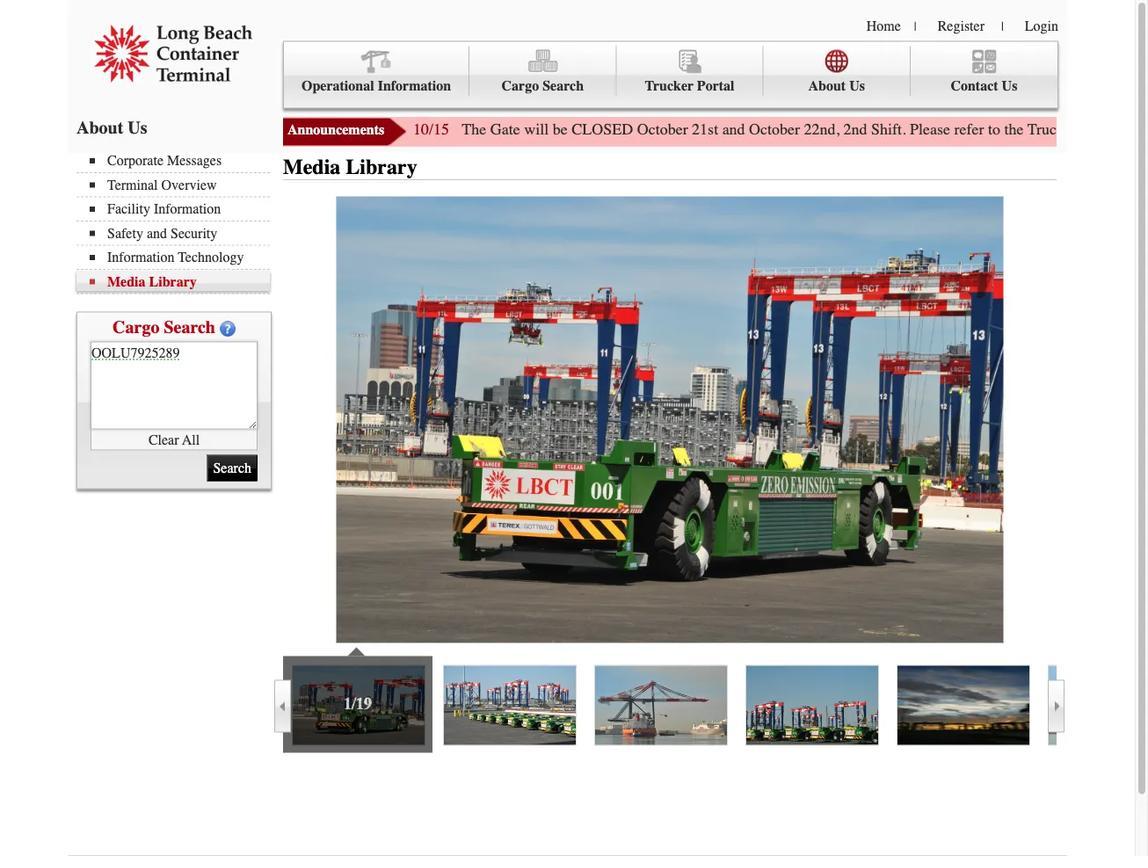 Task type: locate. For each thing, give the bounding box(es) containing it.
0 horizontal spatial library
[[149, 274, 197, 290]]

cargo up will
[[502, 78, 539, 94]]

search
[[543, 78, 584, 94], [164, 317, 215, 337]]

media inside corporate messages terminal overview facility information safety and security information technology media library
[[107, 274, 146, 290]]

0 horizontal spatial |
[[915, 19, 917, 33]]

2 horizontal spatial us
[[1002, 78, 1018, 94]]

1 october from the left
[[637, 120, 688, 139]]

and right safety
[[147, 225, 167, 241]]

1 horizontal spatial gate
[[1069, 120, 1099, 139]]

0 horizontal spatial and
[[147, 225, 167, 241]]

menu bar containing corporate messages
[[77, 151, 279, 294]]

us right contact
[[1002, 78, 1018, 94]]

media
[[283, 155, 341, 179], [107, 274, 146, 290]]

the
[[462, 120, 487, 139]]

1 vertical spatial and
[[147, 225, 167, 241]]

1 horizontal spatial cargo
[[502, 78, 539, 94]]

gate
[[490, 120, 520, 139], [1069, 120, 1099, 139]]

october
[[637, 120, 688, 139], [749, 120, 800, 139]]

0 vertical spatial menu bar
[[283, 41, 1059, 109]]

1 horizontal spatial media
[[283, 155, 341, 179]]

operational
[[302, 78, 374, 94]]

contact us
[[951, 78, 1018, 94]]

1 vertical spatial cargo search
[[113, 317, 215, 337]]

| left login link
[[1002, 19, 1004, 33]]

about us
[[809, 78, 865, 94], [77, 117, 147, 138]]

about us link
[[764, 46, 911, 96]]

library
[[346, 155, 417, 179], [149, 274, 197, 290]]

terminal overview link
[[90, 177, 270, 193]]

cargo search down media library link
[[113, 317, 215, 337]]

about us up corporate on the left top of the page
[[77, 117, 147, 138]]

1 vertical spatial search
[[164, 317, 215, 337]]

1 vertical spatial library
[[149, 274, 197, 290]]

truck
[[1028, 120, 1065, 139]]

corporate messages terminal overview facility information safety and security information technology media library
[[107, 153, 244, 290]]

0 horizontal spatial gate
[[490, 120, 520, 139]]

1 horizontal spatial search
[[543, 78, 584, 94]]

security
[[171, 225, 217, 241]]

search up be
[[543, 78, 584, 94]]

login
[[1025, 18, 1059, 34]]

1 horizontal spatial about
[[809, 78, 846, 94]]

october left 22nd,
[[749, 120, 800, 139]]

media down safety
[[107, 274, 146, 290]]

cargo search up will
[[502, 78, 584, 94]]

media library link
[[90, 274, 270, 290]]

gate right truck
[[1069, 120, 1099, 139]]

safety
[[107, 225, 143, 241]]

0 vertical spatial media
[[283, 155, 341, 179]]

0 vertical spatial about us
[[809, 78, 865, 94]]

0 horizontal spatial about
[[77, 117, 123, 138]]

1/19
[[344, 696, 372, 714]]

0 horizontal spatial october
[[637, 120, 688, 139]]

cargo
[[502, 78, 539, 94], [113, 317, 160, 337]]

0 vertical spatial cargo search
[[502, 78, 584, 94]]

about up 22nd,
[[809, 78, 846, 94]]

media down announcements on the left
[[283, 155, 341, 179]]

and inside corporate messages terminal overview facility information safety and security information technology media library
[[147, 225, 167, 241]]

and
[[723, 120, 745, 139], [147, 225, 167, 241]]

0 horizontal spatial us
[[128, 117, 147, 138]]

be
[[553, 120, 568, 139]]

contact
[[951, 78, 999, 94]]

gate right the
[[490, 120, 520, 139]]

1 horizontal spatial |
[[1002, 19, 1004, 33]]

us
[[850, 78, 865, 94], [1002, 78, 1018, 94], [128, 117, 147, 138]]

1 horizontal spatial menu bar
[[283, 41, 1059, 109]]

1 vertical spatial menu bar
[[77, 151, 279, 294]]

None submit
[[207, 455, 258, 482]]

menu bar containing operational information
[[283, 41, 1059, 109]]

portal
[[697, 78, 735, 94]]

and right 21st
[[723, 120, 745, 139]]

1 vertical spatial media
[[107, 274, 146, 290]]

1 horizontal spatial library
[[346, 155, 417, 179]]

Enter container numbers and/ or booking numbers.  text field
[[91, 342, 258, 430]]

trucker
[[645, 78, 694, 94]]

messages
[[167, 153, 222, 169]]

0 horizontal spatial menu bar
[[77, 151, 279, 294]]

|
[[915, 19, 917, 33], [1002, 19, 1004, 33]]

about up corporate on the left top of the page
[[77, 117, 123, 138]]

w
[[1146, 120, 1149, 139]]

the
[[1005, 120, 1024, 139]]

1 horizontal spatial october
[[749, 120, 800, 139]]

register link
[[938, 18, 985, 34]]

0 horizontal spatial about us
[[77, 117, 147, 138]]

terminal
[[107, 177, 158, 193]]

| right home
[[915, 19, 917, 33]]

home
[[867, 18, 901, 34]]

cargo search
[[502, 78, 584, 94], [113, 317, 215, 337]]

0 vertical spatial information
[[378, 78, 451, 94]]

information up "10/15"
[[378, 78, 451, 94]]

shift.
[[872, 120, 906, 139]]

0 horizontal spatial media
[[107, 274, 146, 290]]

information down 'overview'
[[154, 201, 221, 217]]

information down safety
[[107, 249, 175, 266]]

search down media library link
[[164, 317, 215, 337]]

2 | from the left
[[1002, 19, 1004, 33]]

1 horizontal spatial and
[[723, 120, 745, 139]]

facility information link
[[90, 201, 270, 217]]

cargo down media library link
[[113, 317, 160, 337]]

about
[[809, 78, 846, 94], [77, 117, 123, 138]]

operational information link
[[284, 46, 470, 96]]

information inside operational information link
[[378, 78, 451, 94]]

0 horizontal spatial cargo
[[113, 317, 160, 337]]

us up 2nd
[[850, 78, 865, 94]]

information
[[378, 78, 451, 94], [154, 201, 221, 217], [107, 249, 175, 266]]

0 vertical spatial cargo
[[502, 78, 539, 94]]

october left 21st
[[637, 120, 688, 139]]

will
[[524, 120, 549, 139]]

1 vertical spatial about
[[77, 117, 123, 138]]

library down information technology link
[[149, 274, 197, 290]]

1 horizontal spatial cargo search
[[502, 78, 584, 94]]

library down announcements on the left
[[346, 155, 417, 179]]

please
[[910, 120, 951, 139]]

trucker portal
[[645, 78, 735, 94]]

about us up 22nd,
[[809, 78, 865, 94]]

10/15 the gate will be closed october 21st and october 22nd, 2nd shift. please refer to the truck gate hours w
[[413, 120, 1149, 139]]

0 vertical spatial library
[[346, 155, 417, 179]]

0 vertical spatial search
[[543, 78, 584, 94]]

overview
[[161, 177, 217, 193]]

menu bar
[[283, 41, 1059, 109], [77, 151, 279, 294]]

0 horizontal spatial cargo search
[[113, 317, 215, 337]]

us up corporate on the left top of the page
[[128, 117, 147, 138]]

1 vertical spatial cargo
[[113, 317, 160, 337]]

to
[[989, 120, 1001, 139]]

1 horizontal spatial us
[[850, 78, 865, 94]]



Task type: describe. For each thing, give the bounding box(es) containing it.
information technology link
[[90, 249, 270, 266]]

trucker portal link
[[617, 46, 764, 96]]

all
[[182, 432, 200, 448]]

0 vertical spatial and
[[723, 120, 745, 139]]

1 vertical spatial information
[[154, 201, 221, 217]]

0 horizontal spatial search
[[164, 317, 215, 337]]

corporate messages link
[[90, 153, 270, 169]]

register
[[938, 18, 985, 34]]

21st
[[692, 120, 719, 139]]

10/15
[[413, 120, 449, 139]]

2 vertical spatial information
[[107, 249, 175, 266]]

library inside corporate messages terminal overview facility information safety and security information technology media library
[[149, 274, 197, 290]]

1 horizontal spatial about us
[[809, 78, 865, 94]]

2 gate from the left
[[1069, 120, 1099, 139]]

cargo inside menu bar
[[502, 78, 539, 94]]

0 vertical spatial about
[[809, 78, 846, 94]]

closed
[[572, 120, 633, 139]]

corporate
[[107, 153, 164, 169]]

announcements
[[288, 122, 385, 138]]

refer
[[955, 120, 985, 139]]

contact us link
[[911, 46, 1058, 96]]

home link
[[867, 18, 901, 34]]

technology
[[178, 249, 244, 266]]

login link
[[1025, 18, 1059, 34]]

media library
[[283, 155, 417, 179]]

cargo search link
[[470, 46, 617, 96]]

1 gate from the left
[[490, 120, 520, 139]]

22nd,
[[804, 120, 840, 139]]

clear all
[[149, 432, 200, 448]]

clear all button
[[91, 430, 258, 451]]

safety and security link
[[90, 225, 270, 241]]

facility
[[107, 201, 150, 217]]

us for the contact us link
[[1002, 78, 1018, 94]]

2 october from the left
[[749, 120, 800, 139]]

hours
[[1103, 120, 1142, 139]]

operational information
[[302, 78, 451, 94]]

1 | from the left
[[915, 19, 917, 33]]

1 vertical spatial about us
[[77, 117, 147, 138]]

clear
[[149, 432, 179, 448]]

2nd
[[844, 120, 868, 139]]

us for the about us link
[[850, 78, 865, 94]]



Task type: vqa. For each thing, say whether or not it's contained in the screenshot.
OOLU7925289 text field
no



